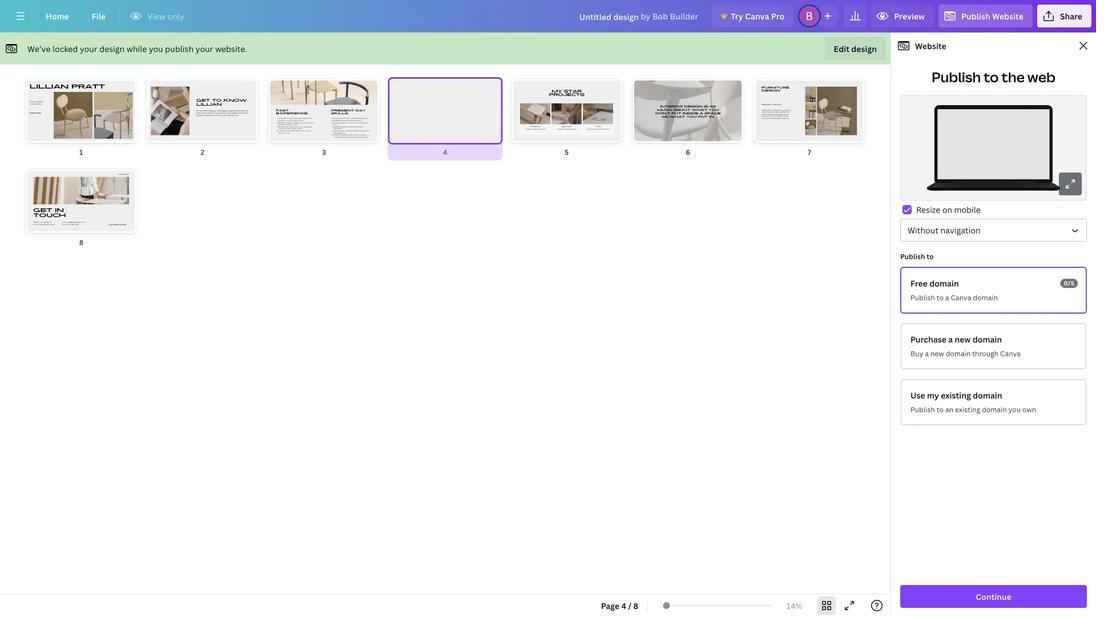 Task type: locate. For each thing, give the bounding box(es) containing it.
0 horizontal spatial residential
[[334, 136, 341, 138]]

you down inside
[[687, 115, 697, 118]]

obtained down graduated
[[279, 122, 285, 124]]

1 vertical spatial 8
[[634, 600, 639, 611]]

dreams inside assessing space, room, or builiding requirements reading, drawing, and editing blueprints conceptualizing, sketching, and rendering design plans adhering to building codes and inspection requirements determining the optimal placement of furniture and large appliances working collaboratively with clients to bring their residential and commercial space dreams to life
[[358, 136, 363, 138]]

for down we've locked your design while you publish your website.
[[142, 81, 156, 98]]

1 vertical spatial requirements
[[359, 118, 368, 120]]

degree inside obtained my master's degree in interior design from the same academy in 2022 became a part-time teacher at the trempleway institute for interior design in 2023 joined the dxcb design studio as an in-house designer in 2023
[[216, 33, 254, 51]]

interior
[[202, 109, 208, 112]]

to
[[570, 65, 581, 82], [984, 68, 999, 86], [212, 98, 222, 103], [246, 112, 248, 115], [214, 114, 216, 117], [340, 126, 342, 128], [708, 128, 719, 145], [358, 134, 360, 136], [364, 136, 365, 138], [750, 144, 761, 161], [927, 252, 934, 261], [937, 293, 944, 302], [937, 405, 944, 414]]

1 horizontal spatial working
[[519, 128, 561, 145]]

get inside get to know lillian
[[197, 98, 210, 103]]

1 vertical spatial life
[[366, 136, 368, 138]]

sketching, inside assessing space, room, or builiding requirements reading, drawing, and editing blueprints conceptualizing, sketching, and rendering design plans adhering to building codes and inspection requirements determining the optimal placement of furniture and large appliances working collaboratively with clients to bring their residential and commercial space dreams to life
[[346, 122, 352, 124]]

0 horizontal spatial your
[[80, 43, 97, 54]]

to inside get to know lillian
[[212, 98, 222, 103]]

requirements
[[519, 81, 590, 98], [359, 118, 368, 120], [334, 128, 343, 130]]

1 horizontal spatial 8
[[634, 600, 639, 611]]

1 horizontal spatial conceptualizing,
[[519, 33, 607, 51]]

123
[[40, 221, 42, 224]]

space
[[705, 111, 721, 115], [353, 136, 358, 138], [669, 144, 702, 161]]

inspection up is
[[690, 65, 745, 82]]

0 vertical spatial optimal
[[607, 96, 648, 114]]

determining
[[519, 96, 583, 114], [334, 130, 342, 132]]

publish for publish to the web
[[932, 68, 982, 86]]

view only
[[148, 11, 184, 21]]

8 down let's work together address: 123 anywhere st. any city, state, country 12345 phone: (123) 456 7890 email: hello@reallygreatsite.com
[[79, 237, 83, 247]]

approach
[[205, 114, 214, 117]]

canva inside button
[[746, 11, 770, 21]]

0 horizontal spatial house
[[307, 130, 311, 132]]

2023 up past
[[251, 81, 277, 98]]

both
[[217, 114, 221, 117], [769, 115, 772, 118]]

trempleway inside obtained my master's degree in interior design from the same academy in 2022 became a part-time teacher at the trempleway institute for interior design in 2023 joined the dxcb design studio as an in-house designer in 2023
[[289, 65, 354, 82]]

page
[[601, 600, 620, 611]]

clients
[[671, 128, 705, 145], [354, 134, 358, 136]]

an inside use my existing domain publish to an existing domain you own
[[946, 405, 954, 414]]

lillian
[[197, 102, 222, 107], [119, 173, 124, 176]]

teacher inside graduated from the trempleway academy with a bachelor of fine arts degree in 2020 obtained my master's degree in interior design from the same academy in 2022 became a part-time teacher at the trempleway institute for interior design in 2023 joined the dxcb design studio as an in-house designer in 2023
[[293, 126, 299, 128]]

studio inside graduated from the trempleway academy with a bachelor of fine arts degree in 2020 obtained my master's degree in interior design from the same academy in 2022 became a part-time teacher at the trempleway institute for interior design in 2023 joined the dxcb design studio as an in-house designer in 2023
[[296, 130, 300, 132]]

hello@reallygreatsite.com
[[67, 221, 86, 224]]

canva down free domain
[[952, 293, 972, 302]]

0 vertical spatial institute
[[96, 81, 138, 98]]

0 horizontal spatial placement
[[351, 130, 358, 132]]

adhering down reading,
[[334, 126, 340, 128]]

1 horizontal spatial designer
[[209, 109, 216, 112]]

institute down while
[[96, 81, 138, 98]]

plans down main menu bar
[[519, 49, 548, 66]]

1 horizontal spatial building
[[584, 65, 627, 82]]

codes inside conceptualizing, sketching, and rendering design plans adhering to building codes and inspection requirements determining the optimal placement of furniture and large appliances working collaboratively with clients to bring their residential and commercial space dreams to life
[[630, 65, 663, 82]]

design down try canva pro
[[745, 33, 781, 51]]

furniture up aesthetic.
[[784, 113, 790, 116]]

teacher
[[210, 65, 251, 82], [293, 126, 299, 128]]

1 vertical spatial inspection
[[356, 126, 363, 128]]

obtained down file in the left of the page
[[96, 33, 146, 51]]

1 horizontal spatial plans
[[519, 49, 548, 66]]

4
[[444, 147, 448, 157], [622, 600, 627, 611]]

0 horizontal spatial commercial
[[344, 136, 353, 138]]

about
[[674, 108, 691, 111]]

furniture up that
[[726, 96, 771, 114]]

1 vertical spatial dxcb
[[286, 130, 290, 132]]

edit
[[834, 43, 850, 54]]

0 vertical spatial codes
[[630, 65, 663, 82]]

creative
[[762, 113, 768, 116]]

0 vertical spatial from
[[350, 33, 375, 51]]

clients up 6
[[671, 128, 705, 145]]

your right publish
[[196, 43, 213, 54]]

1 vertical spatial part-
[[286, 126, 290, 128]]

get to know lillian
[[197, 98, 247, 107]]

space down inside
[[669, 144, 702, 161]]

a right buy on the bottom of page
[[926, 349, 930, 358]]

file
[[92, 11, 106, 21]]

academy right while
[[150, 49, 202, 66]]

1 vertical spatial time
[[290, 126, 293, 128]]

part-
[[154, 65, 183, 82], [286, 126, 290, 128]]

2022 inside obtained my master's degree in interior design from the same academy in 2022 became a part-time teacher at the trempleway institute for interior design in 2023 joined the dxcb design studio as an in-house designer in 2023
[[218, 49, 243, 66]]

what down is
[[692, 108, 708, 111]]

design inside main menu bar
[[614, 11, 639, 22]]

institute inside graduated from the trempleway academy with a bachelor of fine arts degree in 2020 obtained my master's degree in interior design from the same academy in 2022 became a part-time teacher at the trempleway institute for interior design in 2023 joined the dxcb design studio as an in-house designer in 2023
[[279, 128, 284, 130]]

time inside graduated from the trempleway academy with a bachelor of fine arts degree in 2020 obtained my master's degree in interior design from the same academy in 2022 became a part-time teacher at the trempleway institute for interior design in 2023 joined the dxcb design studio as an in-house designer in 2023
[[290, 126, 293, 128]]

large inside conceptualizing, sketching, and rendering design plans adhering to building codes and inspection requirements determining the optimal placement of furniture and large appliances working collaboratively with clients to bring their residential and commercial space dreams to life
[[519, 112, 546, 129]]

0/5
[[1065, 280, 1075, 287]]

1 vertical spatial sketching,
[[346, 122, 352, 124]]

became inside graduated from the trempleway academy with a bachelor of fine arts degree in 2020 obtained my master's degree in interior design from the same academy in 2022 became a part-time teacher at the trempleway institute for interior design in 2023 joined the dxcb design studio as an in-house designer in 2023
[[279, 126, 284, 128]]

canva right the through at the right bottom
[[1001, 349, 1021, 358]]

minimalist comforts working with the amber house required custom furniture design. together, their creative team and i designed furniture that was both comfortable and sleek, perfectly encapsulating their aesthetic.
[[762, 103, 791, 120]]

2 horizontal spatial requirements
[[519, 81, 590, 98]]

plans inside conceptualizing, sketching, and rendering design plans adhering to building codes and inspection requirements determining the optimal placement of furniture and large appliances working collaboratively with clients to bring their residential and commercial space dreams to life
[[519, 49, 548, 66]]

same left publish
[[117, 49, 147, 66]]

publish for publish to
[[901, 252, 926, 261]]

spa
[[534, 128, 537, 130]]

space inside conceptualizing, sketching, and rendering design plans adhering to building codes and inspection requirements determining the optimal placement of furniture and large appliances working collaboratively with clients to bring their residential and commercial space dreams to life
[[669, 144, 702, 161]]

0 horizontal spatial rendering
[[356, 122, 363, 124]]

0 horizontal spatial 8
[[79, 237, 83, 247]]

rendering
[[691, 33, 742, 51], [356, 122, 363, 124]]

my left arts
[[286, 122, 288, 124]]

0 vertical spatial adhering
[[519, 65, 567, 82]]

bar
[[607, 128, 610, 130]]

with inside minimalist comforts working with the amber house required custom furniture design. together, their creative team and i designed furniture that was both comfortable and sleek, perfectly encapsulating their aesthetic.
[[768, 109, 771, 111]]

with down don't at the top right of the page
[[646, 128, 667, 145]]

2 horizontal spatial space
[[705, 111, 721, 115]]

my inside 'my star projects'
[[552, 89, 562, 93]]

building up 'my star projects'
[[584, 65, 627, 82]]

same inside graduated from the trempleway academy with a bachelor of fine arts degree in 2020 obtained my master's degree in interior design from the same academy in 2022 became a part-time teacher at the trempleway institute for interior design in 2023 joined the dxcb design studio as an in-house designer in 2023
[[281, 124, 285, 126]]

1 horizontal spatial adhering
[[519, 65, 567, 82]]

of down blueprints
[[359, 130, 360, 132]]

based
[[228, 109, 234, 112]]

lillian up interior
[[197, 102, 222, 107]]

0 vertical spatial commercial
[[344, 136, 353, 138]]

working inside assessing space, room, or builiding requirements reading, drawing, and editing blueprints conceptualizing, sketching, and rendering design plans adhering to building codes and inspection requirements determining the optimal placement of furniture and large appliances working collaboratively with clients to bring their residential and commercial space dreams to life
[[334, 134, 339, 136]]

space inside assessing space, room, or builiding requirements reading, drawing, and editing blueprints conceptualizing, sketching, and rendering design plans adhering to building codes and inspection requirements determining the optimal placement of furniture and large appliances working collaboratively with clients to bring their residential and commercial space dreams to life
[[353, 136, 358, 138]]

collaboratively down drawing, at left
[[340, 134, 350, 136]]

dxcb left the i'm
[[156, 96, 185, 114]]

in
[[258, 33, 267, 51], [205, 49, 214, 66], [239, 81, 248, 98], [234, 109, 236, 112], [201, 112, 202, 115], [146, 112, 155, 129], [299, 120, 300, 122], [300, 122, 301, 124], [293, 124, 294, 126], [297, 128, 298, 130], [285, 132, 286, 134], [55, 207, 64, 213]]

rendering inside conceptualizing, sketching, and rendering design plans adhering to building codes and inspection requirements determining the optimal placement of furniture and large appliances working collaboratively with clients to bring their residential and commercial space dreams to life
[[691, 33, 742, 51]]

determining up retreat
[[519, 96, 583, 114]]

with inside assessing space, room, or builiding requirements reading, drawing, and editing blueprints conceptualizing, sketching, and rendering design plans adhering to building codes and inspection requirements determining the optimal placement of furniture and large appliances working collaboratively with clients to bring their residential and commercial space dreams to life
[[350, 134, 353, 136]]

from inside obtained my master's degree in interior design from the same academy in 2022 became a part-time teacher at the trempleway institute for interior design in 2023 joined the dxcb design studio as an in-house designer in 2023
[[350, 33, 375, 51]]

main menu bar
[[0, 0, 1097, 33]]

dreams down blueprints
[[358, 136, 363, 138]]

0 horizontal spatial codes
[[348, 126, 352, 128]]

inspection inside conceptualizing, sketching, and rendering design plans adhering to building codes and inspection requirements determining the optimal placement of furniture and large appliances working collaboratively with clients to bring their residential and commercial space dreams to life
[[690, 65, 745, 82]]

0 vertical spatial at
[[255, 65, 266, 82]]

0 vertical spatial became
[[96, 65, 141, 82]]

0 horizontal spatial dxcb
[[156, 96, 185, 114]]

both left zen
[[217, 114, 221, 117]]

beauvois
[[562, 126, 568, 128]]

at inside obtained my master's degree in interior design from the same academy in 2022 became a part-time teacher at the trempleway institute for interior design in 2023 joined the dxcb design studio as an in-house designer in 2023
[[255, 65, 266, 82]]

bob
[[653, 11, 669, 22]]

trempleway down the 2020
[[304, 126, 312, 128]]

on
[[943, 204, 953, 215]]

of left fine
[[285, 120, 287, 122]]

experience
[[276, 112, 308, 115]]

0 vertical spatial canva
[[746, 11, 770, 21]]

design up inside
[[685, 105, 703, 108]]

clients down blueprints
[[354, 134, 358, 136]]

1 horizontal spatial 4
[[622, 600, 627, 611]]

0 horizontal spatial building
[[342, 126, 348, 128]]

publish inside use my existing domain publish to an existing domain you own
[[911, 405, 936, 414]]

canva inside purchase a new domain buy a new domain through canva
[[1001, 349, 1021, 358]]

1 vertical spatial house
[[537, 126, 541, 128]]

a down frucinni
[[595, 128, 596, 130]]

plans
[[519, 49, 548, 66], [334, 124, 338, 126]]

commercial down editing at the top
[[344, 136, 353, 138]]

0 horizontal spatial from
[[287, 118, 290, 120]]

trempleway up present-
[[289, 65, 354, 82]]

obtained
[[96, 33, 146, 51], [279, 122, 285, 124]]

dreams inside conceptualizing, sketching, and rendering design plans adhering to building codes and inspection requirements determining the optimal placement of furniture and large appliances working collaboratively with clients to bring their residential and commercial space dreams to life
[[706, 144, 747, 161]]

their
[[787, 111, 790, 113], [780, 117, 783, 120], [753, 128, 777, 145], [364, 134, 367, 136]]

1 vertical spatial 4
[[622, 600, 627, 611]]

for down bachelor
[[285, 128, 286, 130]]

0 horizontal spatial inspection
[[356, 126, 363, 128]]

commercial
[[344, 136, 353, 138], [602, 144, 666, 161]]

retreat
[[541, 128, 546, 130]]

1 horizontal spatial academy
[[286, 124, 292, 126]]

time down arts
[[290, 126, 293, 128]]

working down amber
[[519, 128, 561, 145]]

studio inside obtained my master's degree in interior design from the same academy in 2022 became a part-time teacher at the trempleway institute for interior design in 2023 joined the dxcb design studio as an in-house designer in 2023
[[227, 96, 261, 114]]

clients inside conceptualizing, sketching, and rendering design plans adhering to building codes and inspection requirements determining the optimal placement of furniture and large appliances working collaboratively with clients to bring their residential and commercial space dreams to life
[[671, 128, 705, 145]]

house up spa
[[537, 126, 541, 128]]

0 vertical spatial master's
[[169, 33, 213, 51]]

email:
[[62, 221, 66, 224]]

use my existing domain publish to an existing domain you own
[[911, 390, 1037, 414]]

1 horizontal spatial became
[[279, 126, 284, 128]]

building down drawing, at left
[[342, 126, 348, 128]]

2020
[[300, 120, 304, 122]]

of inside assessing space, room, or builiding requirements reading, drawing, and editing blueprints conceptualizing, sketching, and rendering design plans adhering to building codes and inspection requirements determining the optimal placement of furniture and large appliances working collaboratively with clients to bring their residential and commercial space dreams to life
[[359, 130, 360, 132]]

try
[[731, 11, 744, 21]]

requirements down reading,
[[334, 128, 343, 130]]

1 vertical spatial obtained
[[279, 122, 285, 124]]

page 4 / 8 button
[[597, 596, 643, 615]]

collaboratively
[[565, 128, 643, 145], [340, 134, 350, 136]]

codes inside assessing space, room, or builiding requirements reading, drawing, and editing blueprints conceptualizing, sketching, and rendering design plans adhering to building codes and inspection requirements determining the optimal placement of furniture and large appliances working collaboratively with clients to bring their residential and commercial space dreams to life
[[348, 126, 352, 128]]

through
[[973, 349, 999, 358]]

obtained inside obtained my master's degree in interior design from the same academy in 2022 became a part-time teacher at the trempleway institute for interior design in 2023 joined the dxcb design studio as an in-house designer in 2023
[[96, 33, 146, 51]]

your
[[80, 43, 97, 54], [196, 43, 213, 54]]

2025
[[30, 112, 34, 114]]

working inside conceptualizing, sketching, and rendering design plans adhering to building codes and inspection requirements determining the optimal placement of furniture and large appliances working collaboratively with clients to bring their residential and commercial space dreams to life
[[519, 128, 561, 145]]

my right while
[[149, 33, 166, 51]]

0 vertical spatial trempleway
[[289, 65, 354, 82]]

determining down reading,
[[334, 130, 342, 132]]

design inside conceptualizing, sketching, and rendering design plans adhering to building codes and inspection requirements determining the optimal placement of furniture and large appliances working collaboratively with clients to bring their residential and commercial space dreams to life
[[745, 33, 781, 51]]

8 right /
[[634, 600, 639, 611]]

2 horizontal spatial house
[[537, 126, 541, 128]]

interior inside interior designer + visual creative
[[30, 101, 35, 103]]

from
[[350, 33, 375, 51], [287, 118, 290, 120], [312, 122, 315, 124]]

their inside conceptualizing, sketching, and rendering design plans adhering to building codes and inspection requirements determining the optimal placement of furniture and large appliances working collaboratively with clients to bring their residential and commercial space dreams to life
[[753, 128, 777, 145]]

1 horizontal spatial lillian
[[197, 102, 222, 107]]

1 vertical spatial studio
[[296, 130, 300, 132]]

rendering down try
[[691, 33, 742, 51]]

0 vertical spatial inspection
[[690, 65, 745, 82]]

domain down the through at the right bottom
[[974, 390, 1003, 401]]

1 vertical spatial plans
[[334, 124, 338, 126]]

try
[[244, 112, 246, 115]]

institute
[[96, 81, 138, 98], [279, 128, 284, 130]]

2022
[[218, 49, 243, 66], [294, 124, 298, 126]]

0 vertical spatial studio
[[227, 96, 261, 114]]

1 vertical spatial 2022
[[294, 124, 298, 126]]

0 horizontal spatial appliances
[[338, 132, 345, 134]]

optimal inside conceptualizing, sketching, and rendering design plans adhering to building codes and inspection requirements determining the optimal placement of furniture and large appliances working collaboratively with clients to bring their residential and commercial space dreams to life
[[607, 96, 648, 114]]

of
[[712, 96, 723, 114], [222, 112, 224, 115], [285, 120, 287, 122], [359, 130, 360, 132]]

building inside assessing space, room, or builiding requirements reading, drawing, and editing blueprints conceptualizing, sketching, and rendering design plans adhering to building codes and inspection requirements determining the optimal placement of furniture and large appliances working collaboratively with clients to bring their residential and commercial space dreams to life
[[342, 126, 348, 128]]

comforts
[[773, 103, 782, 106]]

1 horizontal spatial optimal
[[607, 96, 648, 114]]

was
[[765, 115, 768, 118]]

joined inside graduated from the trempleway academy with a bachelor of fine arts degree in 2020 obtained my master's degree in interior design from the same academy in 2022 became a part-time teacher at the trempleway institute for interior design in 2023 joined the dxcb design studio as an in-house designer in 2023
[[279, 130, 283, 132]]

house
[[313, 96, 345, 114], [537, 126, 541, 128], [307, 130, 311, 132]]

0 vertical spatial placement
[[651, 96, 709, 114]]

1 horizontal spatial your
[[196, 43, 213, 54]]

much
[[658, 108, 672, 111]]

page 4 / 8
[[601, 600, 639, 611]]

0 horizontal spatial academy
[[150, 49, 202, 66]]

1 vertical spatial institute
[[279, 128, 284, 130]]

12345
[[51, 223, 55, 226]]

commercial inside conceptualizing, sketching, and rendering design plans adhering to building codes and inspection requirements determining the optimal placement of furniture and large appliances working collaboratively with clients to bring their residential and commercial space dreams to life
[[602, 144, 666, 161]]

0 vertical spatial teacher
[[210, 65, 251, 82]]

my inside obtained my master's degree in interior design from the same academy in 2022 became a part-time teacher at the trempleway institute for interior design in 2023 joined the dxcb design studio as an in-house designer in 2023
[[149, 33, 166, 51]]

0 vertical spatial part-
[[154, 65, 183, 82]]

interior inside interior design is as much about what you don't put inside a space as what you put in.
[[661, 105, 683, 108]]

with down editing at the top
[[350, 134, 353, 136]]

publish
[[165, 43, 194, 54]]

0 vertical spatial get
[[197, 98, 210, 103]]

collaboratively down frucinni
[[565, 128, 643, 145]]

0 horizontal spatial get
[[33, 207, 52, 213]]

0 vertical spatial 2022
[[218, 49, 243, 66]]

new down purchase at bottom
[[931, 349, 945, 358]]

working up creative
[[762, 109, 768, 111]]

1 horizontal spatial obtained
[[279, 122, 285, 124]]

1 vertical spatial space
[[353, 136, 358, 138]]

a down graduated
[[285, 126, 286, 128]]

requirements up beauvois
[[519, 81, 590, 98]]

i left try
[[243, 112, 243, 115]]

together
[[118, 223, 126, 226]]

editing
[[350, 120, 354, 122]]

0 horizontal spatial obtained
[[96, 33, 146, 51]]

house inside design for a spa and retreat the amber house design for a boutique hotel beauvois place design for a restaurant and bar frucinni
[[537, 126, 541, 128]]

website down preview
[[916, 40, 947, 51]]

publish to a canva domain
[[911, 293, 999, 302]]

0 vertical spatial time
[[183, 65, 207, 82]]

edit design button
[[825, 37, 887, 60]]

designer down pratt
[[96, 112, 143, 129]]

own
[[1023, 405, 1037, 414]]

both inside i'm an interior designer and blogger based in new york city. i am in love with the concept of zen minimalism and i try to bring this approach to both my life and my work.
[[217, 114, 221, 117]]

trempleway right arts
[[293, 118, 302, 120]]

get up '123' at left
[[33, 207, 52, 213]]

new right purchase at bottom
[[955, 334, 971, 345]]

time down publish
[[183, 65, 207, 82]]

working inside minimalist comforts working with the amber house required custom furniture design. together, their creative team and i designed furniture that was both comfortable and sleek, perfectly encapsulating their aesthetic.
[[762, 109, 768, 111]]

0 vertical spatial rendering
[[691, 33, 742, 51]]

an inside i'm an interior designer and blogger based in new york city. i am in love with the concept of zen minimalism and i try to bring this approach to both my life and my work.
[[200, 109, 202, 112]]

with right love at the left
[[207, 112, 211, 115]]

1 vertical spatial get
[[33, 207, 52, 213]]

0 horizontal spatial institute
[[96, 81, 138, 98]]

same down bachelor
[[281, 124, 285, 126]]

4 inside button
[[622, 600, 627, 611]]

canva right try
[[746, 11, 770, 21]]

rendering inside assessing space, room, or builiding requirements reading, drawing, and editing blueprints conceptualizing, sketching, and rendering design plans adhering to building codes and inspection requirements determining the optimal placement of furniture and large appliances working collaboratively with clients to bring their residential and commercial space dreams to life
[[356, 122, 363, 124]]

i left am at the left top of the page
[[197, 112, 197, 115]]

i left designed
[[776, 113, 776, 116]]

0 vertical spatial academy
[[150, 49, 202, 66]]

1 vertical spatial large
[[334, 132, 337, 134]]

love
[[203, 112, 207, 115]]

design inside assessing space, room, or builiding requirements reading, drawing, and editing blueprints conceptualizing, sketching, and rendering design plans adhering to building codes and inspection requirements determining the optimal placement of furniture and large appliances working collaboratively with clients to bring their residential and commercial space dreams to life
[[363, 122, 368, 124]]

website.
[[215, 43, 247, 54]]

space up in.
[[705, 111, 721, 115]]

became down bachelor
[[279, 126, 284, 128]]

life
[[224, 114, 227, 117], [366, 136, 368, 138], [764, 144, 780, 161]]

while
[[127, 43, 147, 54]]

designer down bachelor
[[279, 132, 285, 134]]

1 horizontal spatial large
[[519, 112, 546, 129]]

publish to the web
[[932, 68, 1056, 86]]

with left the
[[768, 109, 771, 111]]

0 horizontal spatial plans
[[334, 124, 338, 126]]

amber
[[775, 109, 780, 111]]

room,
[[346, 118, 350, 120]]

inspection
[[690, 65, 745, 82], [356, 126, 363, 128]]

2023 left the i'm
[[159, 112, 184, 129]]

2 horizontal spatial from
[[350, 33, 375, 51]]

graduated
[[279, 118, 286, 120]]

continue button
[[901, 585, 1088, 608]]

1 horizontal spatial canva
[[952, 293, 972, 302]]

use
[[911, 390, 926, 401]]

designer
[[209, 109, 216, 112], [96, 112, 143, 129], [279, 132, 285, 134]]

the inside design for a spa and retreat the amber house design for a boutique hotel beauvois place design for a restaurant and bar frucinni
[[530, 126, 532, 128]]

1 vertical spatial new
[[931, 349, 945, 358]]

0 vertical spatial plans
[[519, 49, 548, 66]]

1 horizontal spatial dxcb
[[286, 130, 290, 132]]

0 vertical spatial residential
[[334, 136, 341, 138]]

get in touch
[[33, 207, 66, 218]]

designer up approach at the top of page
[[209, 109, 216, 112]]

1 horizontal spatial placement
[[651, 96, 709, 114]]

1 horizontal spatial collaboratively
[[565, 128, 643, 145]]

1 vertical spatial same
[[281, 124, 285, 126]]

0 vertical spatial dxcb
[[156, 96, 185, 114]]

a down we've locked your design while you publish your website.
[[144, 65, 151, 82]]

1 horizontal spatial space
[[669, 144, 702, 161]]

work.
[[235, 114, 239, 117]]

the inside assessing space, room, or builiding requirements reading, drawing, and editing blueprints conceptualizing, sketching, and rendering design plans adhering to building codes and inspection requirements determining the optimal placement of furniture and large appliances working collaboratively with clients to bring their residential and commercial space dreams to life
[[343, 130, 345, 132]]

2 vertical spatial canva
[[1001, 349, 1021, 358]]

minimalist
[[762, 103, 772, 106]]

1 vertical spatial website
[[916, 40, 947, 51]]

you inside use my existing domain publish to an existing domain you own
[[1009, 405, 1022, 414]]

0 horizontal spatial bring
[[197, 114, 201, 117]]

and
[[666, 33, 687, 51], [666, 65, 687, 82], [774, 96, 795, 114], [217, 109, 220, 112], [239, 112, 242, 115], [773, 113, 775, 116], [227, 114, 231, 117], [782, 115, 785, 118], [346, 120, 349, 122], [353, 122, 356, 124], [353, 126, 356, 128], [538, 128, 540, 130], [604, 128, 607, 130], [367, 130, 370, 132], [341, 136, 344, 138], [577, 144, 598, 161]]

1 vertical spatial residential
[[519, 144, 574, 161]]

8 inside button
[[634, 600, 639, 611]]

0 vertical spatial website
[[993, 11, 1024, 21]]

dxcb down fine
[[286, 130, 290, 132]]

1 horizontal spatial house
[[313, 96, 345, 114]]

dreams
[[358, 136, 363, 138], [706, 144, 747, 161]]

commercial inside assessing space, room, or builiding requirements reading, drawing, and editing blueprints conceptualizing, sketching, and rendering design plans adhering to building codes and inspection requirements determining the optimal placement of furniture and large appliances working collaboratively with clients to bring their residential and commercial space dreams to life
[[344, 136, 353, 138]]

in- down academy
[[305, 130, 307, 132]]

design left by
[[614, 11, 639, 22]]

1 vertical spatial master's
[[288, 122, 294, 124]]

your right locked in the top left of the page
[[80, 43, 97, 54]]

1 vertical spatial placement
[[351, 130, 358, 132]]

st.
[[50, 221, 52, 224]]

publish for publish website
[[962, 11, 991, 21]]

joined down bachelor
[[279, 130, 283, 132]]

frucinni
[[596, 126, 601, 128]]

academy down fine
[[286, 124, 292, 126]]

publish for publish to a canva domain
[[911, 293, 936, 302]]

codes up much
[[630, 65, 663, 82]]

with
[[768, 109, 771, 111], [207, 112, 211, 115], [309, 118, 312, 120], [646, 128, 667, 145], [350, 134, 353, 136]]

minimalism
[[228, 112, 238, 115]]

life inside assessing space, room, or builiding requirements reading, drawing, and editing blueprints conceptualizing, sketching, and rendering design plans adhering to building codes and inspection requirements determining the optimal placement of furniture and large appliances working collaboratively with clients to bring their residential and commercial space dreams to life
[[366, 136, 368, 138]]

master's right bachelor
[[288, 122, 294, 124]]

interior
[[270, 33, 307, 51], [159, 81, 196, 98], [30, 101, 35, 103], [661, 105, 683, 108], [301, 122, 306, 124], [287, 128, 292, 130]]

in- inside obtained my master's degree in interior design from the same academy in 2022 became a part-time teacher at the trempleway institute for interior design in 2023 joined the dxcb design studio as an in-house designer in 2023
[[297, 96, 313, 114]]

buy
[[911, 349, 924, 358]]

website left share dropdown button on the right
[[993, 11, 1024, 21]]

plans inside assessing space, room, or builiding requirements reading, drawing, and editing blueprints conceptualizing, sketching, and rendering design plans adhering to building codes and inspection requirements determining the optimal placement of furniture and large appliances working collaboratively with clients to bring their residential and commercial space dreams to life
[[334, 124, 338, 126]]

2 horizontal spatial working
[[762, 109, 768, 111]]

academy inside graduated from the trempleway academy with a bachelor of fine arts degree in 2020 obtained my master's degree in interior design from the same academy in 2022 became a part-time teacher at the trempleway institute for interior design in 2023 joined the dxcb design studio as an in-house designer in 2023
[[286, 124, 292, 126]]

sketching, down "untitled design by bob builder"
[[610, 33, 663, 51]]

part- down publish
[[154, 65, 183, 82]]

0 horizontal spatial dreams
[[358, 136, 363, 138]]

hotel
[[573, 128, 577, 130]]

space down blueprints
[[353, 136, 358, 138]]

design right edit
[[852, 43, 878, 54]]

1 horizontal spatial sketching,
[[610, 33, 663, 51]]

i
[[197, 112, 197, 115], [243, 112, 243, 115], [776, 113, 776, 116]]

2 your from the left
[[196, 43, 213, 54]]

conceptualizing, down main menu bar
[[519, 33, 607, 51]]

institute down bachelor
[[279, 128, 284, 130]]



Task type: describe. For each thing, give the bounding box(es) containing it.
fine
[[287, 120, 290, 122]]

clients inside assessing space, room, or builiding requirements reading, drawing, and editing blueprints conceptualizing, sketching, and rendering design plans adhering to building codes and inspection requirements determining the optimal placement of furniture and large appliances working collaboratively with clients to bring their residential and commercial space dreams to life
[[354, 134, 358, 136]]

interior designer + visual creative
[[30, 101, 45, 106]]

of inside conceptualizing, sketching, and rendering design plans adhering to building codes and inspection requirements determining the optimal placement of furniture and large appliances working collaboratively with clients to bring their residential and commercial space dreams to life
[[712, 96, 723, 114]]

interior design is as much about what you don't put inside a space as what you put in. button
[[635, 81, 742, 157]]

2023 down the 2020
[[299, 128, 302, 130]]

builder
[[670, 11, 699, 22]]

academy inside obtained my master's degree in interior design from the same academy in 2022 became a part-time teacher at the trempleway institute for interior design in 2023 joined the dxcb design studio as an in-house designer in 2023
[[150, 49, 202, 66]]

institute inside obtained my master's degree in interior design from the same academy in 2022 became a part-time teacher at the trempleway institute for interior design in 2023 joined the dxcb design studio as an in-house designer in 2023
[[96, 81, 138, 98]]

past
[[276, 109, 289, 112]]

part- inside graduated from the trempleway academy with a bachelor of fine arts degree in 2020 obtained my master's degree in interior design from the same academy in 2022 became a part-time teacher at the trempleway institute for interior design in 2023 joined the dxcb design studio as an in-house designer in 2023
[[286, 126, 290, 128]]

1 vertical spatial trempleway
[[293, 118, 302, 120]]

preview button
[[872, 5, 935, 27]]

furniture up comforts
[[762, 86, 790, 89]]

my left zen
[[221, 114, 224, 117]]

place
[[568, 126, 572, 128]]

builiding
[[352, 118, 358, 120]]

purchase
[[911, 334, 947, 345]]

obtained inside graduated from the trempleway academy with a bachelor of fine arts degree in 2020 obtained my master's degree in interior design from the same academy in 2022 became a part-time teacher at the trempleway institute for interior design in 2023 joined the dxcb design studio as an in-house designer in 2023
[[279, 122, 285, 124]]

optimal inside assessing space, room, or builiding requirements reading, drawing, and editing blueprints conceptualizing, sketching, and rendering design plans adhering to building codes and inspection requirements determining the optimal placement of furniture and large appliances working collaboratively with clients to bring their residential and commercial space dreams to life
[[345, 130, 351, 132]]

domain up publish to a canva domain
[[930, 278, 960, 289]]

website inside "dropdown button"
[[993, 11, 1024, 21]]

of inside i'm an interior designer and blogger based in new york city. i am in love with the concept of zen minimalism and i try to bring this approach to both my life and my work.
[[222, 112, 224, 115]]

encapsulating
[[769, 117, 779, 120]]

2023 down fine
[[287, 132, 290, 134]]

large inside assessing space, room, or builiding requirements reading, drawing, and editing blueprints conceptualizing, sketching, and rendering design plans adhering to building codes and inspection requirements determining the optimal placement of furniture and large appliances working collaboratively with clients to bring their residential and commercial space dreams to life
[[334, 132, 337, 134]]

get for get to know lillian
[[197, 98, 210, 103]]

city,
[[37, 223, 40, 226]]

design inside button
[[852, 43, 878, 54]]

requirements inside conceptualizing, sketching, and rendering design plans adhering to building codes and inspection requirements determining the optimal placement of furniture and large appliances working collaboratively with clients to bring their residential and commercial space dreams to life
[[519, 81, 590, 98]]

only
[[168, 11, 184, 21]]

work
[[113, 223, 118, 226]]

placement inside assessing space, room, or builiding requirements reading, drawing, and editing blueprints conceptualizing, sketching, and rendering design plans adhering to building codes and inspection requirements determining the optimal placement of furniture and large appliances working collaboratively with clients to bring their residential and commercial space dreams to life
[[351, 130, 358, 132]]

get for get in touch
[[33, 207, 52, 213]]

456
[[72, 224, 75, 226]]

the inside conceptualizing, sketching, and rendering design plans adhering to building codes and inspection requirements determining the optimal placement of furniture and large appliances working collaboratively with clients to bring their residential and commercial space dreams to life
[[587, 96, 604, 114]]

country
[[44, 223, 50, 226]]

domain left the own on the right
[[983, 405, 1008, 414]]

york
[[241, 109, 244, 112]]

same inside obtained my master's degree in interior design from the same academy in 2022 became a part-time teacher at the trempleway institute for interior design in 2023 joined the dxcb design studio as an in-house designer in 2023
[[117, 49, 147, 66]]

preview
[[895, 11, 926, 21]]

you right while
[[149, 43, 163, 54]]

we've locked your design while you publish your website.
[[27, 43, 247, 54]]

conceptualizing, inside conceptualizing, sketching, and rendering design plans adhering to building codes and inspection requirements determining the optimal placement of furniture and large appliances working collaboratively with clients to bring their residential and commercial space dreams to life
[[519, 33, 607, 51]]

design.
[[774, 111, 780, 113]]

resize on mobile
[[917, 204, 981, 215]]

without
[[908, 225, 939, 236]]

creative
[[35, 103, 42, 106]]

any
[[33, 223, 36, 226]]

domain up the through at the right bottom
[[973, 334, 1003, 345]]

assessing space, room, or builiding requirements reading, drawing, and editing blueprints conceptualizing, sketching, and rendering design plans adhering to building codes and inspection requirements determining the optimal placement of furniture and large appliances working collaboratively with clients to bring their residential and commercial space dreams to life
[[334, 118, 370, 138]]

house inside obtained my master's degree in interior design from the same academy in 2022 became a part-time teacher at the trempleway institute for interior design in 2023 joined the dxcb design studio as an in-house designer in 2023
[[313, 96, 345, 114]]

in.
[[709, 115, 715, 118]]

i'm an interior designer and blogger based in new york city. i am in love with the concept of zen minimalism and i try to bring this approach to both my life and my work.
[[197, 109, 248, 117]]

aesthetic.
[[783, 117, 790, 120]]

star
[[564, 89, 582, 93]]

part- inside obtained my master's degree in interior design from the same academy in 2022 became a part-time teacher at the trempleway institute for interior design in 2023 joined the dxcb design studio as an in-house designer in 2023
[[154, 65, 183, 82]]

(123)
[[68, 224, 71, 226]]

house inside graduated from the trempleway academy with a bachelor of fine arts degree in 2020 obtained my master's degree in interior design from the same academy in 2022 became a part-time teacher at the trempleway institute for interior design in 2023 joined the dxcb design studio as an in-house designer in 2023
[[307, 130, 311, 132]]

bring inside i'm an interior designer and blogger based in new york city. i am in love with the concept of zen minimalism and i try to bring this approach to both my life and my work.
[[197, 114, 201, 117]]

0 vertical spatial existing
[[942, 390, 972, 401]]

untitled design by bob builder
[[580, 11, 699, 22]]

appliances inside assessing space, room, or builiding requirements reading, drawing, and editing blueprints conceptualizing, sketching, and rendering design plans adhering to building codes and inspection requirements determining the optimal placement of furniture and large appliances working collaboratively with clients to bring their residential and commercial space dreams to life
[[338, 132, 345, 134]]

an inside graduated from the trempleway academy with a bachelor of fine arts degree in 2020 obtained my master's degree in interior design from the same academy in 2022 became a part-time teacher at the trempleway institute for interior design in 2023 joined the dxcb design studio as an in-house designer in 2023
[[303, 130, 304, 132]]

1
[[79, 147, 83, 157]]

determining inside conceptualizing, sketching, and rendering design plans adhering to building codes and inspection requirements determining the optimal placement of furniture and large appliances working collaboratively with clients to bring their residential and commercial space dreams to life
[[519, 96, 583, 114]]

my inside graduated from the trempleway academy with a bachelor of fine arts degree in 2020 obtained my master's degree in interior design from the same academy in 2022 became a part-time teacher at the trempleway institute for interior design in 2023 joined the dxcb design studio as an in-house designer in 2023
[[286, 122, 288, 124]]

share button
[[1038, 5, 1092, 27]]

0 vertical spatial new
[[955, 334, 971, 345]]

at inside graduated from the trempleway academy with a bachelor of fine arts degree in 2020 obtained my master's degree in interior design from the same academy in 2022 became a part-time teacher at the trempleway institute for interior design in 2023 joined the dxcb design studio as an in-house designer in 2023
[[299, 126, 301, 128]]

interior design is as much about what you don't put inside a space as what you put in.
[[656, 105, 721, 118]]

2 vertical spatial trempleway
[[304, 126, 312, 128]]

design left while
[[99, 43, 125, 54]]

i inside minimalist comforts working with the amber house required custom furniture design. together, their creative team and i designed furniture that was both comfortable and sleek, perfectly encapsulating their aesthetic.
[[776, 113, 776, 116]]

team
[[768, 113, 772, 116]]

2025 portfolio
[[30, 112, 41, 114]]

3
[[322, 147, 326, 157]]

0 horizontal spatial put
[[672, 111, 682, 115]]

the inside i'm an interior designer and blogger based in new york city. i am in love with the concept of zen minimalism and i try to bring this approach to both my life and my work.
[[211, 112, 214, 115]]

time inside obtained my master's degree in interior design from the same academy in 2022 became a part-time teacher at the trempleway institute for interior design in 2023 joined the dxcb design studio as an in-house designer in 2023
[[183, 65, 207, 82]]

with inside i'm an interior designer and blogger based in new york city. i am in love with the concept of zen minimalism and i try to bring this approach to both my life and my work.
[[207, 112, 211, 115]]

a left spa
[[533, 128, 534, 130]]

domain up purchase a new domain buy a new domain through canva
[[974, 293, 999, 302]]

by
[[641, 11, 651, 22]]

their inside assessing space, room, or builiding requirements reading, drawing, and editing blueprints conceptualizing, sketching, and rendering design plans adhering to building codes and inspection requirements determining the optimal placement of furniture and large appliances working collaboratively with clients to bring their residential and commercial space dreams to life
[[364, 134, 367, 136]]

a right academy
[[312, 118, 313, 120]]

custom
[[762, 111, 768, 113]]

amber
[[533, 126, 537, 128]]

this
[[202, 114, 205, 117]]

as inside graduated from the trempleway academy with a bachelor of fine arts degree in 2020 obtained my master's degree in interior design from the same academy in 2022 became a part-time teacher at the trempleway institute for interior design in 2023 joined the dxcb design studio as an in-house designer in 2023
[[301, 130, 302, 132]]

my star projects
[[549, 89, 585, 97]]

lillian pratt
[[119, 173, 129, 176]]

sketching, inside conceptualizing, sketching, and rendering design plans adhering to building codes and inspection requirements determining the optimal placement of furniture and large appliances working collaboratively with clients to bring their residential and commercial space dreams to life
[[610, 33, 663, 51]]

mobile
[[955, 204, 981, 215]]

inside
[[683, 111, 699, 115]]

for down beauvois
[[563, 128, 565, 130]]

present-day skills
[[331, 109, 366, 115]]

blogger
[[221, 109, 228, 112]]

zen
[[224, 112, 228, 115]]

phone:
[[62, 224, 67, 226]]

edit design
[[834, 43, 878, 54]]

dxcb inside obtained my master's degree in interior design from the same academy in 2022 became a part-time teacher at the trempleway institute for interior design in 2023 joined the dxcb design studio as an in-house designer in 2023
[[156, 96, 185, 114]]

1 horizontal spatial put
[[699, 115, 708, 118]]

share
[[1061, 11, 1083, 21]]

restaurant
[[596, 128, 604, 130]]

furniture up was
[[768, 111, 774, 113]]

an inside obtained my master's degree in interior design from the same academy in 2022 became a part-time teacher at the trempleway institute for interior design in 2023 joined the dxcb design studio as an in-house designer in 2023
[[280, 96, 294, 114]]

joined inside obtained my master's degree in interior design from the same academy in 2022 became a part-time teacher at the trempleway institute for interior design in 2023 joined the dxcb design studio as an in-house designer in 2023
[[96, 96, 132, 114]]

1 vertical spatial what
[[670, 115, 686, 118]]

arts
[[290, 120, 293, 122]]

designed
[[777, 113, 783, 116]]

residential inside conceptualizing, sketching, and rendering design plans adhering to building codes and inspection requirements determining the optimal placement of furniture and large appliances working collaboratively with clients to bring their residential and commercial space dreams to life
[[519, 144, 574, 161]]

i'm
[[197, 109, 199, 112]]

bring inside conceptualizing, sketching, and rendering design plans adhering to building codes and inspection requirements determining the optimal placement of furniture and large appliances working collaboratively with clients to bring their residential and commercial space dreams to life
[[722, 128, 750, 145]]

required
[[785, 109, 791, 111]]

in inside get in touch
[[55, 207, 64, 213]]

1 vertical spatial existing
[[956, 405, 981, 414]]

a inside interior design is as much about what you don't put inside a space as what you put in.
[[700, 111, 704, 115]]

for inside graduated from the trempleway academy with a bachelor of fine arts degree in 2020 obtained my master's degree in interior design from the same academy in 2022 became a part-time teacher at the trempleway institute for interior design in 2023 joined the dxcb design studio as an in-house designer in 2023
[[285, 128, 286, 130]]

2022 inside graduated from the trempleway academy with a bachelor of fine arts degree in 2020 obtained my master's degree in interior design from the same academy in 2022 became a part-time teacher at the trempleway institute for interior design in 2023 joined the dxcb design studio as an in-house designer in 2023
[[294, 124, 298, 126]]

am
[[197, 112, 200, 115]]

0 horizontal spatial 4
[[444, 147, 448, 157]]

sleek,
[[785, 115, 789, 118]]

designer inside i'm an interior designer and blogger based in new york city. i am in love with the concept of zen minimalism and i try to bring this approach to both my life and my work.
[[209, 109, 216, 112]]

a right purchase at bottom
[[949, 334, 954, 345]]

with inside conceptualizing, sketching, and rendering design plans adhering to building codes and inspection requirements determining the optimal placement of furniture and large appliances working collaboratively with clients to bring their residential and commercial space dreams to life
[[646, 128, 667, 145]]

teacher inside obtained my master's degree in interior design from the same academy in 2022 became a part-time teacher at the trempleway institute for interior design in 2023 joined the dxcb design studio as an in-house designer in 2023
[[210, 65, 251, 82]]

academy
[[302, 118, 309, 120]]

for down amber
[[531, 128, 533, 130]]

my left work.
[[231, 114, 234, 117]]

dxcb inside graduated from the trempleway academy with a bachelor of fine arts degree in 2020 obtained my master's degree in interior design from the same academy in 2022 became a part-time teacher at the trempleway institute for interior design in 2023 joined the dxcb design studio as an in-house designer in 2023
[[286, 130, 290, 132]]

1 horizontal spatial from
[[312, 122, 315, 124]]

or
[[350, 118, 352, 120]]

1 horizontal spatial i
[[243, 112, 243, 115]]

view only status
[[125, 9, 190, 23]]

for inside obtained my master's degree in interior design from the same academy in 2022 became a part-time teacher at the trempleway institute for interior design in 2023 joined the dxcb design studio as an in-house designer in 2023
[[142, 81, 156, 98]]

you up in.
[[709, 108, 719, 111]]

14% button
[[776, 596, 814, 615]]

for left restaurant
[[592, 128, 594, 130]]

0 horizontal spatial website
[[916, 40, 947, 51]]

past experience
[[276, 109, 308, 115]]

life inside i'm an interior designer and blogger based in new york city. i am in love with the concept of zen minimalism and i try to bring this approach to both my life and my work.
[[224, 114, 227, 117]]

purchase a new domain buy a new domain through canva
[[911, 334, 1021, 358]]

master's inside graduated from the trempleway academy with a bachelor of fine arts degree in 2020 obtained my master's degree in interior design from the same academy in 2022 became a part-time teacher at the trempleway institute for interior design in 2023 joined the dxcb design studio as an in-house designer in 2023
[[288, 122, 294, 124]]

7
[[808, 147, 812, 157]]

day
[[356, 109, 366, 112]]

adhering inside assessing space, room, or builiding requirements reading, drawing, and editing blueprints conceptualizing, sketching, and rendering design plans adhering to building codes and inspection requirements determining the optimal placement of furniture and large appliances working collaboratively with clients to bring their residential and commercial space dreams to life
[[334, 126, 340, 128]]

try canva pro
[[731, 11, 785, 21]]

collaboratively inside assessing space, room, or builiding requirements reading, drawing, and editing blueprints conceptualizing, sketching, and rendering design plans adhering to building codes and inspection requirements determining the optimal placement of furniture and large appliances working collaboratively with clients to bring their residential and commercial space dreams to life
[[340, 134, 350, 136]]

publish website button
[[939, 5, 1033, 27]]

0 vertical spatial what
[[692, 108, 708, 111]]

a down beauvois
[[565, 128, 566, 130]]

try canva pro button
[[712, 5, 794, 27]]

furniture inside assessing space, room, or builiding requirements reading, drawing, and editing blueprints conceptualizing, sketching, and rendering design plans adhering to building codes and inspection requirements determining the optimal placement of furniture and large appliances working collaboratively with clients to bring their residential and commercial space dreams to life
[[361, 130, 366, 132]]

inspection inside assessing space, room, or builiding requirements reading, drawing, and editing blueprints conceptualizing, sketching, and rendering design plans adhering to building codes and inspection requirements determining the optimal placement of furniture and large appliances working collaboratively with clients to bring their residential and commercial space dreams to life
[[356, 126, 363, 128]]

1 your from the left
[[80, 43, 97, 54]]

1 horizontal spatial requirements
[[359, 118, 368, 120]]

domain left the through at the right bottom
[[946, 349, 971, 358]]

bachelor
[[279, 120, 285, 122]]

as inside obtained my master's degree in interior design from the same academy in 2022 became a part-time teacher at the trempleway institute for interior design in 2023 joined the dxcb design studio as an in-house designer in 2023
[[264, 96, 277, 114]]

appliances inside conceptualizing, sketching, and rendering design plans adhering to building codes and inspection requirements determining the optimal placement of furniture and large appliances working collaboratively with clients to bring their residential and commercial space dreams to life
[[550, 112, 609, 129]]

building inside conceptualizing, sketching, and rendering design plans adhering to building codes and inspection requirements determining the optimal placement of furniture and large appliances working collaboratively with clients to bring their residential and commercial space dreams to life
[[584, 65, 627, 82]]

a down free domain
[[946, 293, 950, 302]]

to inside use my existing domain publish to an existing domain you own
[[937, 405, 944, 414]]

reading,
[[334, 120, 340, 122]]

a inside obtained my master's degree in interior design from the same academy in 2022 became a part-time teacher at the trempleway institute for interior design in 2023 joined the dxcb design studio as an in-house designer in 2023
[[144, 65, 151, 82]]

0 horizontal spatial i
[[197, 112, 197, 115]]

conceptualizing, inside assessing space, room, or builiding requirements reading, drawing, and editing blueprints conceptualizing, sketching, and rendering design plans adhering to building codes and inspection requirements determining the optimal placement of furniture and large appliances working collaboratively with clients to bring their residential and commercial space dreams to life
[[334, 122, 345, 124]]

state,
[[40, 223, 44, 226]]

Without navigation button
[[901, 219, 1088, 242]]

address:
[[33, 221, 40, 224]]

0 horizontal spatial new
[[931, 349, 945, 358]]

1 vertical spatial lillian
[[119, 173, 124, 176]]

in- inside graduated from the trempleway academy with a bachelor of fine arts degree in 2020 obtained my master's degree in interior design from the same academy in 2022 became a part-time teacher at the trempleway institute for interior design in 2023 joined the dxcb design studio as an in-house designer in 2023
[[305, 130, 307, 132]]

master's inside obtained my master's degree in interior design from the same academy in 2022 became a part-time teacher at the trempleway institute for interior design in 2023 joined the dxcb design studio as an in-house designer in 2023
[[169, 33, 213, 51]]

graduated from the trempleway academy with a bachelor of fine arts degree in 2020 obtained my master's degree in interior design from the same academy in 2022 became a part-time teacher at the trempleway institute for interior design in 2023 joined the dxcb design studio as an in-house designer in 2023
[[279, 118, 315, 134]]

adhering inside conceptualizing, sketching, and rendering design plans adhering to building codes and inspection requirements determining the optimal placement of furniture and large appliances working collaboratively with clients to bring their residential and commercial space dreams to life
[[519, 65, 567, 82]]

both inside minimalist comforts working with the amber house required custom furniture design. together, their creative team and i designed furniture that was both comfortable and sleek, perfectly encapsulating their aesthetic.
[[769, 115, 772, 118]]

life inside conceptualizing, sketching, and rendering design plans adhering to building codes and inspection requirements determining the optimal placement of furniture and large appliances working collaboratively with clients to bring their residential and commercial space dreams to life
[[764, 144, 780, 161]]

became inside obtained my master's degree in interior design from the same academy in 2022 became a part-time teacher at the trempleway institute for interior design in 2023 joined the dxcb design studio as an in-house designer in 2023
[[96, 65, 141, 82]]

without navigation
[[908, 225, 981, 236]]

new
[[236, 109, 240, 112]]

assessing
[[334, 118, 341, 120]]

visual
[[30, 103, 34, 106]]

placement inside conceptualizing, sketching, and rendering design plans adhering to building codes and inspection requirements determining the optimal placement of furniture and large appliances working collaboratively with clients to bring their residential and commercial space dreams to life
[[651, 96, 709, 114]]

design inside interior design is as much about what you don't put inside a space as what you put in.
[[685, 105, 703, 108]]

2 vertical spatial requirements
[[334, 128, 343, 130]]

web
[[1028, 68, 1056, 86]]

locked
[[52, 43, 78, 54]]



Task type: vqa. For each thing, say whether or not it's contained in the screenshot.
don't
yes



